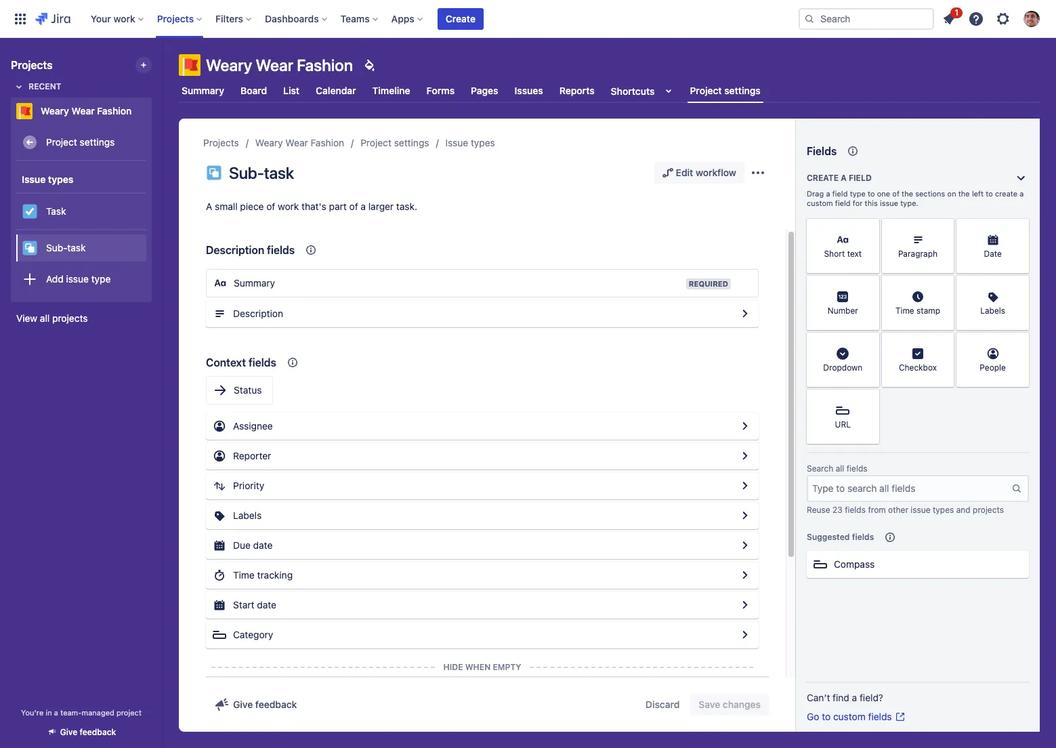 Task type: describe. For each thing, give the bounding box(es) containing it.
1 the from the left
[[902, 189, 914, 198]]

calendar link
[[313, 79, 359, 103]]

0 vertical spatial projects
[[52, 313, 88, 324]]

discard button
[[638, 694, 688, 716]]

0 horizontal spatial settings
[[80, 136, 115, 148]]

find
[[833, 692, 850, 704]]

a small piece of work that's part of a larger task.
[[206, 201, 418, 212]]

start date
[[233, 599, 277, 611]]

issues link
[[512, 79, 546, 103]]

1 horizontal spatial settings
[[394, 137, 430, 148]]

0 vertical spatial weary wear fashion
[[206, 56, 353, 75]]

to inside "go to custom fields" link
[[823, 711, 831, 723]]

list
[[284, 85, 300, 96]]

board
[[241, 85, 267, 96]]

2 horizontal spatial weary
[[255, 137, 283, 148]]

board link
[[238, 79, 270, 103]]

a right find
[[853, 692, 858, 704]]

drag a field type to one of the sections on the left to create a custom field for this issue type.
[[807, 189, 1025, 207]]

a
[[206, 201, 212, 212]]

context
[[206, 357, 246, 369]]

0 vertical spatial task
[[264, 163, 294, 182]]

your work button
[[87, 8, 149, 29]]

date
[[985, 249, 1003, 259]]

timeline
[[373, 85, 411, 96]]

type.
[[901, 199, 919, 207]]

filters
[[216, 13, 243, 24]]

hide when empty
[[444, 662, 522, 673]]

assignee
[[233, 420, 273, 432]]

fields left more information about the suggested fields image
[[853, 532, 875, 542]]

0 horizontal spatial sub-task
[[46, 242, 86, 253]]

a down more information about the fields image
[[842, 173, 847, 183]]

all for view
[[40, 313, 50, 324]]

sub-task link
[[16, 235, 146, 262]]

0 vertical spatial weary wear fashion link
[[11, 98, 146, 125]]

this
[[866, 199, 879, 207]]

drag
[[807, 189, 825, 198]]

23
[[833, 505, 843, 515]]

can't find a field?
[[807, 692, 884, 704]]

tab list containing project settings
[[171, 79, 1049, 103]]

dashboards
[[265, 13, 319, 24]]

description button
[[206, 300, 759, 327]]

1 horizontal spatial project settings
[[361, 137, 430, 148]]

0 horizontal spatial project settings link
[[16, 129, 146, 156]]

projects for projects dropdown button
[[157, 13, 194, 24]]

banner containing your work
[[0, 0, 1057, 38]]

1 horizontal spatial summary
[[234, 277, 275, 289]]

fields down a small piece of work that's part of a larger task.
[[267, 244, 295, 256]]

stamp
[[917, 306, 941, 316]]

edit
[[676, 167, 694, 178]]

pages
[[471, 85, 499, 96]]

issues
[[515, 85, 544, 96]]

view all projects
[[16, 313, 88, 324]]

2 vertical spatial field
[[836, 199, 851, 207]]

compass button
[[807, 551, 1030, 578]]

a right drag
[[827, 189, 831, 198]]

timeline link
[[370, 79, 413, 103]]

reuse 23 fields from other issue types and projects
[[807, 505, 1005, 515]]

1 horizontal spatial weary wear fashion link
[[255, 135, 345, 151]]

status
[[234, 384, 262, 396]]

0 vertical spatial weary
[[206, 56, 252, 75]]

apps
[[392, 13, 415, 24]]

can't
[[807, 692, 831, 704]]

more information image for time stamp
[[937, 277, 953, 294]]

that's
[[302, 201, 327, 212]]

work inside your work popup button
[[114, 13, 135, 24]]

larger
[[369, 201, 394, 212]]

required
[[689, 279, 729, 288]]

checkbox
[[900, 363, 938, 373]]

group containing issue types
[[16, 161, 146, 301]]

0 horizontal spatial weary
[[41, 105, 69, 117]]

projects for projects link
[[203, 137, 239, 148]]

2 horizontal spatial to
[[987, 189, 994, 198]]

number
[[828, 306, 859, 316]]

tracking
[[257, 570, 293, 581]]

and
[[957, 505, 971, 515]]

pages link
[[469, 79, 501, 103]]

1 vertical spatial fashion
[[97, 105, 132, 117]]

type inside drag a field type to one of the sections on the left to create a custom field for this issue type.
[[851, 189, 866, 198]]

0 horizontal spatial issue types
[[22, 173, 73, 185]]

1 horizontal spatial issue types
[[446, 137, 495, 148]]

more options image
[[751, 165, 767, 181]]

1 vertical spatial give feedback button
[[38, 721, 124, 744]]

labels for labels more information image
[[981, 306, 1006, 316]]

0 vertical spatial types
[[471, 137, 495, 148]]

part
[[329, 201, 347, 212]]

2 vertical spatial weary wear fashion
[[255, 137, 345, 148]]

issue inside add issue type button
[[66, 273, 89, 284]]

description fields
[[206, 244, 295, 256]]

this link will be opened in a new tab image
[[895, 712, 906, 723]]

feedback for rightmost give feedback button
[[256, 699, 297, 711]]

2 horizontal spatial types
[[934, 505, 955, 515]]

due
[[233, 540, 251, 551]]

issue for group containing issue types
[[22, 173, 46, 185]]

search image
[[805, 13, 816, 24]]

reports
[[560, 85, 595, 96]]

issue for issue types link
[[446, 137, 469, 148]]

suggested
[[807, 532, 851, 542]]

summary inside "link"
[[182, 85, 224, 96]]

2 horizontal spatial project settings
[[691, 85, 761, 96]]

create for create
[[446, 13, 476, 24]]

filters button
[[212, 8, 257, 29]]

date for due date
[[253, 540, 273, 551]]

add issue type
[[46, 273, 111, 284]]

custom inside drag a field type to one of the sections on the left to create a custom field for this issue type.
[[807, 199, 834, 207]]

go to custom fields
[[807, 711, 893, 723]]

0 horizontal spatial types
[[48, 173, 73, 185]]

task inside sub-task link
[[67, 242, 86, 253]]

apps button
[[388, 8, 428, 29]]

paragraph
[[899, 249, 938, 259]]

reports link
[[557, 79, 598, 103]]

2 vertical spatial fashion
[[311, 137, 345, 148]]

feedback for the bottommost give feedback button
[[80, 727, 116, 738]]

a right create
[[1021, 189, 1025, 198]]

you're
[[21, 709, 44, 717]]

add to starred image
[[148, 103, 164, 119]]

when
[[466, 662, 491, 673]]

dashboards button
[[261, 8, 333, 29]]

create
[[996, 189, 1018, 198]]

time stamp
[[896, 306, 941, 316]]

more information about the fields image
[[846, 143, 862, 159]]

1 horizontal spatial of
[[350, 201, 358, 212]]

primary element
[[8, 0, 799, 38]]

people
[[981, 363, 1007, 373]]

0 vertical spatial sub-
[[229, 163, 264, 182]]

edit workflow
[[676, 167, 737, 178]]

1 vertical spatial custom
[[834, 711, 866, 723]]

one
[[878, 189, 891, 198]]

open field configuration image for due date
[[738, 538, 754, 554]]

a left larger
[[361, 201, 366, 212]]

reuse
[[807, 505, 831, 515]]

task.
[[397, 201, 418, 212]]

left
[[973, 189, 985, 198]]

description for description
[[233, 308, 283, 319]]

fields inside "go to custom fields" link
[[869, 711, 893, 723]]

0 horizontal spatial project settings
[[46, 136, 115, 148]]

fields right 23
[[846, 505, 867, 515]]

of inside drag a field type to one of the sections on the left to create a custom field for this issue type.
[[893, 189, 900, 198]]

Search field
[[799, 8, 935, 29]]

1 horizontal spatial to
[[869, 189, 876, 198]]

small
[[215, 201, 238, 212]]

issue inside drag a field type to one of the sections on the left to create a custom field for this issue type.
[[881, 199, 899, 207]]

list link
[[281, 79, 302, 103]]

priority button
[[206, 473, 759, 500]]

0 vertical spatial wear
[[256, 56, 294, 75]]

0 horizontal spatial of
[[267, 201, 275, 212]]



Task type: locate. For each thing, give the bounding box(es) containing it.
1 horizontal spatial task
[[264, 163, 294, 182]]

open field configuration image inside time tracking button
[[738, 567, 754, 584]]

open field configuration image inside 'priority' button
[[738, 478, 754, 494]]

due date button
[[206, 532, 759, 559]]

summary left board
[[182, 85, 224, 96]]

projects button
[[153, 8, 208, 29]]

edit workflow button
[[655, 162, 745, 184]]

1 vertical spatial give
[[60, 727, 77, 738]]

view
[[16, 313, 37, 324]]

2 horizontal spatial project
[[691, 85, 722, 96]]

open field configuration image for start date
[[738, 597, 754, 614]]

sidebar navigation image
[[148, 54, 178, 81]]

banner
[[0, 0, 1057, 38]]

reporter button
[[206, 443, 759, 470]]

1 vertical spatial sub-
[[46, 242, 67, 253]]

0 horizontal spatial issue
[[66, 273, 89, 284]]

give feedback for rightmost give feedback button
[[233, 699, 297, 711]]

1 horizontal spatial projects
[[157, 13, 194, 24]]

open field configuration image for reporter
[[738, 448, 754, 464]]

project
[[691, 85, 722, 96], [46, 136, 77, 148], [361, 137, 392, 148]]

field up for
[[849, 173, 872, 183]]

1 horizontal spatial weary
[[206, 56, 252, 75]]

start
[[233, 599, 255, 611]]

types
[[471, 137, 495, 148], [48, 173, 73, 185], [934, 505, 955, 515]]

add issue type button
[[16, 266, 146, 293]]

all for search
[[836, 464, 845, 474]]

projects inside dropdown button
[[157, 13, 194, 24]]

0 horizontal spatial the
[[902, 189, 914, 198]]

create project image
[[138, 60, 149, 71]]

0 horizontal spatial give feedback button
[[38, 721, 124, 744]]

0 horizontal spatial give feedback
[[60, 727, 116, 738]]

open field configuration image inside the category button
[[738, 627, 754, 643]]

field for create
[[849, 173, 872, 183]]

sub- right issue type icon
[[229, 163, 264, 182]]

labels for open field configuration image inside labels button
[[233, 510, 262, 521]]

description for description fields
[[206, 244, 265, 256]]

field left for
[[836, 199, 851, 207]]

to right left
[[987, 189, 994, 198]]

fields
[[267, 244, 295, 256], [249, 357, 277, 369], [847, 464, 868, 474], [846, 505, 867, 515], [853, 532, 875, 542], [869, 711, 893, 723]]

to right 'go'
[[823, 711, 831, 723]]

2 horizontal spatial issue
[[911, 505, 931, 515]]

1 vertical spatial wear
[[72, 105, 95, 117]]

discard
[[646, 699, 680, 711]]

description inside button
[[233, 308, 283, 319]]

1 horizontal spatial work
[[278, 201, 299, 212]]

due date
[[233, 540, 273, 551]]

2 horizontal spatial of
[[893, 189, 900, 198]]

1 horizontal spatial sub-
[[229, 163, 264, 182]]

a right in
[[54, 709, 58, 717]]

more information about the context fields image for context fields
[[285, 355, 301, 371]]

0 horizontal spatial time
[[233, 570, 255, 581]]

forms link
[[424, 79, 458, 103]]

shortcuts
[[611, 85, 655, 97]]

1 vertical spatial issue
[[22, 173, 46, 185]]

1 horizontal spatial all
[[836, 464, 845, 474]]

open field configuration image inside due date button
[[738, 538, 754, 554]]

1 horizontal spatial more information about the context fields image
[[303, 242, 319, 258]]

view all projects link
[[11, 306, 152, 331]]

1 horizontal spatial sub-task
[[229, 163, 294, 182]]

2 vertical spatial wear
[[286, 137, 308, 148]]

1 vertical spatial field
[[833, 189, 849, 198]]

2 vertical spatial projects
[[203, 137, 239, 148]]

labels inside button
[[233, 510, 262, 521]]

weary wear fashion down list "link"
[[255, 137, 345, 148]]

0 vertical spatial projects
[[157, 13, 194, 24]]

collapse recent projects image
[[11, 79, 27, 95]]

projects
[[52, 313, 88, 324], [974, 505, 1005, 515]]

projects
[[157, 13, 194, 24], [11, 59, 53, 71], [203, 137, 239, 148]]

tab list
[[171, 79, 1049, 103]]

issue types link
[[446, 135, 495, 151]]

fields up status
[[249, 357, 277, 369]]

0 horizontal spatial issue
[[22, 173, 46, 185]]

3 open field configuration image from the top
[[738, 567, 754, 584]]

0 vertical spatial type
[[851, 189, 866, 198]]

empty
[[493, 662, 522, 673]]

2 open field configuration image from the top
[[738, 478, 754, 494]]

all inside view all projects link
[[40, 313, 50, 324]]

from
[[869, 505, 887, 515]]

types up "task"
[[48, 173, 73, 185]]

description
[[206, 244, 265, 256], [233, 308, 283, 319]]

1 vertical spatial task
[[67, 242, 86, 253]]

weary wear fashion link down list "link"
[[255, 135, 345, 151]]

custom
[[807, 199, 834, 207], [834, 711, 866, 723]]

1 vertical spatial weary wear fashion
[[41, 105, 132, 117]]

open field configuration image for category
[[738, 627, 754, 643]]

projects link
[[203, 135, 239, 151]]

fashion
[[297, 56, 353, 75], [97, 105, 132, 117], [311, 137, 345, 148]]

1 vertical spatial summary
[[234, 277, 275, 289]]

weary wear fashion
[[206, 56, 353, 75], [41, 105, 132, 117], [255, 137, 345, 148]]

0 horizontal spatial to
[[823, 711, 831, 723]]

create for create a field
[[807, 173, 839, 183]]

summary down description fields
[[234, 277, 275, 289]]

1 vertical spatial feedback
[[80, 727, 116, 738]]

of right part
[[350, 201, 358, 212]]

weary wear fashion link down recent
[[11, 98, 146, 125]]

weary right projects link
[[255, 137, 283, 148]]

all right search
[[836, 464, 845, 474]]

project down timeline link
[[361, 137, 392, 148]]

description up context fields
[[233, 308, 283, 319]]

6 open field configuration image from the top
[[738, 627, 754, 643]]

labels down priority on the left of the page
[[233, 510, 262, 521]]

field for drag
[[833, 189, 849, 198]]

fashion down calendar link
[[311, 137, 345, 148]]

go to custom fields link
[[807, 711, 906, 724]]

0 horizontal spatial feedback
[[80, 727, 116, 738]]

time left the 'stamp'
[[896, 306, 915, 316]]

fields left this link will be opened in a new tab icon
[[869, 711, 893, 723]]

1 horizontal spatial issue
[[446, 137, 469, 148]]

compass
[[835, 559, 875, 570]]

5 open field configuration image from the top
[[738, 597, 754, 614]]

date for start date
[[257, 599, 277, 611]]

open field configuration image inside start date button
[[738, 597, 754, 614]]

Type to search all fields text field
[[809, 477, 1012, 501]]

projects up sidebar navigation image
[[157, 13, 194, 24]]

1 horizontal spatial type
[[851, 189, 866, 198]]

create
[[446, 13, 476, 24], [807, 173, 839, 183]]

types down the pages link
[[471, 137, 495, 148]]

add issue type image
[[22, 271, 38, 287]]

jira image
[[35, 11, 70, 27], [35, 11, 70, 27]]

issue right other
[[911, 505, 931, 515]]

give feedback for the bottommost give feedback button
[[60, 727, 116, 738]]

work left "that's"
[[278, 201, 299, 212]]

wear
[[256, 56, 294, 75], [72, 105, 95, 117], [286, 137, 308, 148]]

date inside button
[[253, 540, 273, 551]]

hide
[[444, 662, 463, 673]]

group
[[16, 161, 146, 301]]

2 vertical spatial types
[[934, 505, 955, 515]]

description down small
[[206, 244, 265, 256]]

1 vertical spatial work
[[278, 201, 299, 212]]

issue types up "task"
[[22, 173, 73, 185]]

projects up recent
[[11, 59, 53, 71]]

priority
[[233, 480, 265, 492]]

task up a small piece of work that's part of a larger task.
[[264, 163, 294, 182]]

text
[[848, 249, 863, 259]]

more information image for checkbox
[[937, 334, 953, 351]]

1 horizontal spatial the
[[959, 189, 971, 198]]

1 horizontal spatial project
[[361, 137, 392, 148]]

more information image for paragraph
[[937, 220, 953, 237]]

create up drag
[[807, 173, 839, 183]]

issue
[[881, 199, 899, 207], [66, 273, 89, 284], [911, 505, 931, 515]]

0 vertical spatial description
[[206, 244, 265, 256]]

open field configuration image for labels
[[738, 508, 754, 524]]

the
[[902, 189, 914, 198], [959, 189, 971, 198]]

2 vertical spatial open field configuration image
[[738, 567, 754, 584]]

dropdown
[[824, 363, 863, 373]]

1 horizontal spatial project settings link
[[361, 135, 430, 151]]

on
[[948, 189, 957, 198]]

sub-task up add
[[46, 242, 86, 253]]

more information about the suggested fields image
[[883, 529, 899, 546]]

weary wear fashion up list
[[206, 56, 353, 75]]

create button
[[438, 8, 484, 29]]

weary wear fashion down recent
[[41, 105, 132, 117]]

more information image for dropdown
[[862, 334, 878, 351]]

more information image for people
[[1012, 334, 1029, 351]]

0 vertical spatial give feedback
[[233, 699, 297, 711]]

0 horizontal spatial create
[[446, 13, 476, 24]]

project settings
[[691, 85, 761, 96], [46, 136, 115, 148], [361, 137, 430, 148]]

workflow
[[696, 167, 737, 178]]

give feedback
[[233, 699, 297, 711], [60, 727, 116, 738]]

start date button
[[206, 592, 759, 619]]

time tracking button
[[206, 562, 759, 589]]

1 vertical spatial weary
[[41, 105, 69, 117]]

search all fields
[[807, 464, 868, 474]]

help image
[[969, 11, 985, 27]]

project right shortcuts popup button
[[691, 85, 722, 96]]

more information image
[[862, 220, 878, 237], [1012, 220, 1029, 237], [862, 277, 878, 294], [1012, 334, 1029, 351]]

more information about the context fields image right context fields
[[285, 355, 301, 371]]

fashion up calendar
[[297, 56, 353, 75]]

of right one
[[893, 189, 900, 198]]

your profile and settings image
[[1024, 11, 1041, 27]]

notifications image
[[942, 11, 958, 27]]

custom down can't find a field? at right bottom
[[834, 711, 866, 723]]

0 horizontal spatial labels
[[233, 510, 262, 521]]

your
[[91, 13, 111, 24]]

work right your
[[114, 13, 135, 24]]

types left and
[[934, 505, 955, 515]]

recent
[[28, 81, 61, 92]]

more information image
[[937, 220, 953, 237], [937, 277, 953, 294], [1012, 277, 1029, 294], [862, 334, 878, 351], [937, 334, 953, 351]]

0 vertical spatial date
[[253, 540, 273, 551]]

date right due
[[253, 540, 273, 551]]

your work
[[91, 13, 135, 24]]

1 vertical spatial projects
[[11, 59, 53, 71]]

0 vertical spatial open field configuration image
[[738, 418, 754, 435]]

short
[[825, 249, 846, 259]]

0 horizontal spatial projects
[[11, 59, 53, 71]]

fields
[[807, 145, 837, 157]]

open field configuration image inside labels button
[[738, 508, 754, 524]]

2 vertical spatial issue
[[911, 505, 931, 515]]

0 vertical spatial work
[[114, 13, 135, 24]]

more information image for number
[[862, 277, 878, 294]]

1 vertical spatial weary wear fashion link
[[255, 135, 345, 151]]

project settings link
[[16, 129, 146, 156], [361, 135, 430, 151]]

issue down one
[[881, 199, 899, 207]]

0 vertical spatial all
[[40, 313, 50, 324]]

date inside button
[[257, 599, 277, 611]]

issue type icon image
[[206, 165, 222, 181]]

date right start
[[257, 599, 277, 611]]

open field configuration image for assignee
[[738, 418, 754, 435]]

open field configuration image for priority
[[738, 478, 754, 494]]

1 open field configuration image from the top
[[738, 418, 754, 435]]

0 vertical spatial time
[[896, 306, 915, 316]]

more information image for labels
[[1012, 277, 1029, 294]]

1 vertical spatial all
[[836, 464, 845, 474]]

2 the from the left
[[959, 189, 971, 198]]

1 horizontal spatial projects
[[974, 505, 1005, 515]]

0 horizontal spatial more information about the context fields image
[[285, 355, 301, 371]]

more information about the context fields image
[[303, 242, 319, 258], [285, 355, 301, 371]]

0 vertical spatial sub-task
[[229, 163, 294, 182]]

1 vertical spatial issue
[[66, 273, 89, 284]]

2 horizontal spatial settings
[[725, 85, 761, 96]]

time for time tracking
[[233, 570, 255, 581]]

0 vertical spatial fashion
[[297, 56, 353, 75]]

0 horizontal spatial work
[[114, 13, 135, 24]]

settings image
[[996, 11, 1012, 27]]

open field configuration image inside reporter button
[[738, 448, 754, 464]]

type
[[851, 189, 866, 198], [91, 273, 111, 284]]

sub- up add
[[46, 242, 67, 253]]

open field configuration image inside the assignee button
[[738, 418, 754, 435]]

you're in a team-managed project
[[21, 709, 142, 717]]

of right piece
[[267, 201, 275, 212]]

other
[[889, 505, 909, 515]]

team-
[[60, 709, 82, 717]]

issue inside group
[[22, 173, 46, 185]]

1 vertical spatial give feedback
[[60, 727, 116, 738]]

all right view
[[40, 313, 50, 324]]

fashion left add to starred "icon"
[[97, 105, 132, 117]]

1 horizontal spatial time
[[896, 306, 915, 316]]

settings
[[725, 85, 761, 96], [80, 136, 115, 148], [394, 137, 430, 148]]

to up 'this'
[[869, 189, 876, 198]]

open field configuration image
[[738, 306, 754, 322], [738, 478, 754, 494], [738, 508, 754, 524], [738, 538, 754, 554], [738, 597, 754, 614], [738, 627, 754, 643]]

projects up issue type icon
[[203, 137, 239, 148]]

0 vertical spatial issue types
[[446, 137, 495, 148]]

issue types down the pages link
[[446, 137, 495, 148]]

task up add issue type at the top of the page
[[67, 242, 86, 253]]

time inside button
[[233, 570, 255, 581]]

feedback
[[256, 699, 297, 711], [80, 727, 116, 738]]

1 vertical spatial time
[[233, 570, 255, 581]]

appswitcher icon image
[[12, 11, 28, 27]]

context fields
[[206, 357, 277, 369]]

issue
[[446, 137, 469, 148], [22, 173, 46, 185]]

weary up board
[[206, 56, 252, 75]]

more information image for date
[[1012, 220, 1029, 237]]

1
[[956, 7, 959, 17]]

projects right and
[[974, 505, 1005, 515]]

0 vertical spatial feedback
[[256, 699, 297, 711]]

1 vertical spatial more information about the context fields image
[[285, 355, 301, 371]]

reporter
[[233, 450, 271, 462]]

field?
[[860, 692, 884, 704]]

open field configuration image inside description button
[[738, 306, 754, 322]]

all
[[40, 313, 50, 324], [836, 464, 845, 474]]

custom down drag
[[807, 199, 834, 207]]

more information about the context fields image down a small piece of work that's part of a larger task.
[[303, 242, 319, 258]]

0 horizontal spatial projects
[[52, 313, 88, 324]]

give for the bottommost give feedback button
[[60, 727, 77, 738]]

1 horizontal spatial issue
[[881, 199, 899, 207]]

0 vertical spatial summary
[[182, 85, 224, 96]]

0 horizontal spatial give
[[60, 727, 77, 738]]

the up type.
[[902, 189, 914, 198]]

type down sub-task link
[[91, 273, 111, 284]]

type up for
[[851, 189, 866, 198]]

1 vertical spatial issue types
[[22, 173, 73, 185]]

labels up the people on the right top
[[981, 306, 1006, 316]]

create inside the create button
[[446, 13, 476, 24]]

category
[[233, 629, 273, 641]]

short text
[[825, 249, 863, 259]]

1 vertical spatial open field configuration image
[[738, 448, 754, 464]]

4 open field configuration image from the top
[[738, 538, 754, 554]]

1 vertical spatial type
[[91, 273, 111, 284]]

more information about the context fields image for description fields
[[303, 242, 319, 258]]

0 horizontal spatial project
[[46, 136, 77, 148]]

open field configuration image for description
[[738, 306, 754, 322]]

projects down add issue type at the top of the page
[[52, 313, 88, 324]]

1 vertical spatial projects
[[974, 505, 1005, 515]]

issue up the task link
[[22, 173, 46, 185]]

teams
[[341, 13, 370, 24]]

open field configuration image for time tracking
[[738, 567, 754, 584]]

to
[[869, 189, 876, 198], [987, 189, 994, 198], [823, 711, 831, 723]]

fields right search
[[847, 464, 868, 474]]

2 open field configuration image from the top
[[738, 448, 754, 464]]

set background color image
[[361, 57, 378, 73]]

project settings link down recent
[[16, 129, 146, 156]]

the right on
[[959, 189, 971, 198]]

issue down forms link
[[446, 137, 469, 148]]

project settings link down timeline link
[[361, 135, 430, 151]]

labels button
[[206, 502, 759, 530]]

0 horizontal spatial sub-
[[46, 242, 67, 253]]

create right apps popup button
[[446, 13, 476, 24]]

give
[[233, 699, 253, 711], [60, 727, 77, 738]]

more information image for short text
[[862, 220, 878, 237]]

0 horizontal spatial task
[[67, 242, 86, 253]]

search
[[807, 464, 834, 474]]

weary
[[206, 56, 252, 75], [41, 105, 69, 117], [255, 137, 283, 148]]

for
[[853, 199, 863, 207]]

type inside button
[[91, 273, 111, 284]]

3 open field configuration image from the top
[[738, 508, 754, 524]]

field down create a field
[[833, 189, 849, 198]]

0 vertical spatial custom
[[807, 199, 834, 207]]

shortcuts button
[[609, 79, 680, 103]]

weary wear fashion link
[[11, 98, 146, 125], [255, 135, 345, 151]]

time up start
[[233, 570, 255, 581]]

give for rightmost give feedback button
[[233, 699, 253, 711]]

create a field
[[807, 173, 872, 183]]

sub-task up piece
[[229, 163, 294, 182]]

project down recent
[[46, 136, 77, 148]]

date
[[253, 540, 273, 551], [257, 599, 277, 611]]

0 vertical spatial issue
[[881, 199, 899, 207]]

piece
[[240, 201, 264, 212]]

issue right add
[[66, 273, 89, 284]]

1 open field configuration image from the top
[[738, 306, 754, 322]]

1 horizontal spatial give feedback button
[[206, 694, 305, 716]]

time for time stamp
[[896, 306, 915, 316]]

open field configuration image
[[738, 418, 754, 435], [738, 448, 754, 464], [738, 567, 754, 584]]

weary down recent
[[41, 105, 69, 117]]

sub-task
[[229, 163, 294, 182], [46, 242, 86, 253]]



Task type: vqa. For each thing, say whether or not it's contained in the screenshot.
pinning.
no



